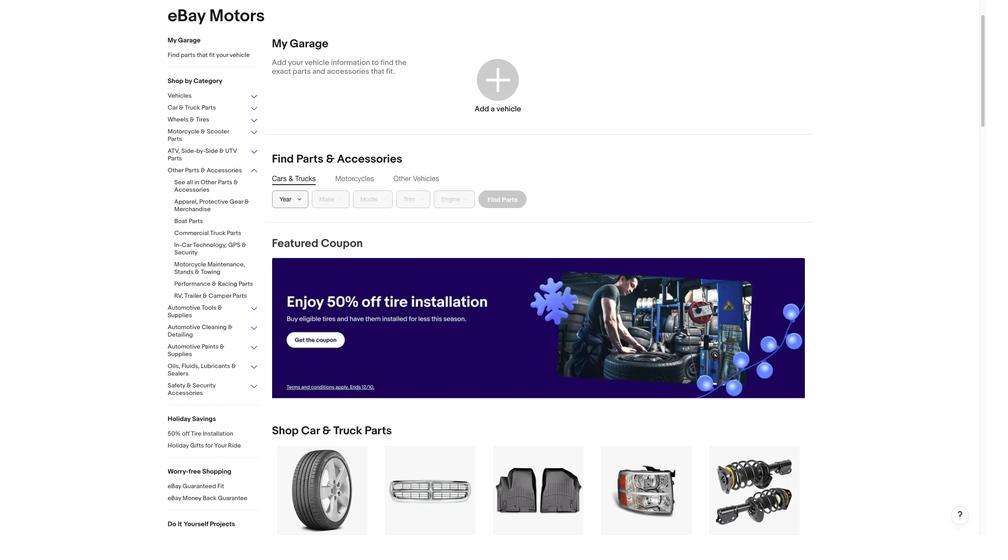 Task type: locate. For each thing, give the bounding box(es) containing it.
add left and on the left top of the page
[[272, 58, 287, 67]]

1 horizontal spatial vehicle
[[305, 58, 330, 67]]

0 vertical spatial truck
[[185, 104, 200, 111]]

gear
[[230, 198, 244, 206]]

1 vertical spatial parts
[[293, 67, 311, 76]]

vehicles
[[168, 92, 192, 99], [413, 175, 439, 183]]

0 vertical spatial that
[[197, 51, 208, 59]]

1 vertical spatial shop
[[272, 425, 299, 438]]

security up stands
[[174, 249, 198, 256]]

ebay
[[168, 6, 206, 27], [168, 483, 181, 490], [168, 495, 181, 502]]

fit
[[209, 51, 215, 59]]

ebay money back guarantee link
[[168, 495, 258, 503]]

1 vertical spatial truck
[[210, 229, 226, 237]]

find inside find parts that fit your vehicle link
[[168, 51, 180, 59]]

car for vehicles
[[168, 104, 178, 111]]

find parts button
[[479, 191, 527, 208]]

find for find parts & accessories
[[272, 153, 294, 166]]

that left fit at left
[[197, 51, 208, 59]]

in-
[[174, 241, 182, 249]]

50%
[[168, 430, 181, 438]]

vehicles button
[[168, 92, 258, 100]]

truck for shop
[[334, 425, 363, 438]]

accessories up motorcycles
[[337, 153, 403, 166]]

fit
[[218, 483, 224, 490]]

0 vertical spatial supplies
[[168, 312, 192, 319]]

vehicle
[[230, 51, 250, 59], [305, 58, 330, 67], [497, 105, 522, 113]]

racing
[[218, 280, 237, 288]]

parts
[[181, 51, 196, 59], [293, 67, 311, 76]]

add your vehicle information to find the exact parts and accessories that fit.
[[272, 58, 407, 76]]

add
[[272, 58, 287, 67], [475, 105, 489, 113]]

in-car technology, gps & security link
[[174, 241, 265, 257]]

detailing
[[168, 331, 193, 339]]

find parts that fit your vehicle link
[[168, 51, 258, 60]]

your inside add your vehicle information to find the exact parts and accessories that fit.
[[288, 58, 303, 67]]

free
[[189, 468, 201, 476]]

car
[[168, 104, 178, 111], [182, 241, 192, 249], [301, 425, 320, 438]]

my up find parts that fit your vehicle
[[168, 36, 177, 45]]

holiday
[[168, 415, 191, 424], [168, 442, 189, 450]]

guarantee
[[218, 495, 248, 502]]

parts
[[202, 104, 216, 111], [168, 135, 182, 143], [297, 153, 324, 166], [168, 155, 182, 162], [185, 167, 200, 174], [218, 179, 233, 186], [502, 196, 518, 203], [189, 218, 203, 225], [227, 229, 242, 237], [239, 280, 253, 288], [233, 292, 247, 300], [365, 425, 392, 438]]

my garage up find parts that fit your vehicle
[[168, 36, 201, 45]]

supplies up detailing
[[168, 312, 192, 319]]

1 horizontal spatial garage
[[290, 37, 329, 51]]

lubricants
[[201, 363, 230, 370]]

1 vertical spatial add
[[475, 105, 489, 113]]

50% off tire installation holiday gifts for your ride
[[168, 430, 241, 450]]

0 vertical spatial find
[[168, 51, 180, 59]]

garage up and on the left top of the page
[[290, 37, 329, 51]]

do it yourself projects
[[168, 520, 235, 529]]

0 vertical spatial security
[[174, 249, 198, 256]]

0 horizontal spatial garage
[[178, 36, 201, 45]]

0 horizontal spatial your
[[216, 51, 228, 59]]

security
[[174, 249, 198, 256], [193, 382, 216, 390]]

0 vertical spatial add
[[272, 58, 287, 67]]

cars & trucks
[[272, 175, 316, 183]]

supplies up oils,
[[168, 351, 192, 358]]

1 horizontal spatial that
[[371, 67, 385, 76]]

holiday up the '50%'
[[168, 415, 191, 424]]

0 vertical spatial automotive
[[168, 304, 200, 312]]

find inside find parts button
[[488, 196, 501, 203]]

that
[[197, 51, 208, 59], [371, 67, 385, 76]]

maintenance,
[[208, 261, 245, 268]]

1 vertical spatial security
[[193, 382, 216, 390]]

shop for shop car & truck parts
[[272, 425, 299, 438]]

my up "exact"
[[272, 37, 287, 51]]

motorcycle down wheels
[[168, 128, 200, 135]]

garage
[[178, 36, 201, 45], [290, 37, 329, 51]]

automotive cleaning & detailing button
[[168, 324, 258, 340]]

truck for vehicles
[[185, 104, 200, 111]]

0 vertical spatial car
[[168, 104, 178, 111]]

1 horizontal spatial my
[[272, 37, 287, 51]]

add inside add your vehicle information to find the exact parts and accessories that fit.
[[272, 58, 287, 67]]

accessories
[[337, 153, 403, 166], [207, 167, 242, 174], [174, 186, 210, 194], [168, 390, 203, 397]]

gifts
[[190, 442, 204, 450]]

stands
[[174, 268, 194, 276]]

add for add your vehicle information to find the exact parts and accessories that fit.
[[272, 58, 287, 67]]

tab list
[[272, 174, 805, 184]]

0 horizontal spatial find
[[168, 51, 180, 59]]

vehicle left information
[[305, 58, 330, 67]]

motorcycle
[[168, 128, 200, 135], [174, 261, 206, 268]]

automotive down rv,
[[168, 304, 200, 312]]

1 horizontal spatial truck
[[210, 229, 226, 237]]

wheels
[[168, 116, 189, 123]]

apparel, protective gear & merchandise link
[[174, 198, 265, 214]]

0 horizontal spatial that
[[197, 51, 208, 59]]

0 vertical spatial parts
[[181, 51, 196, 59]]

off
[[182, 430, 190, 438]]

vehicle right a
[[497, 105, 522, 113]]

1 vertical spatial automotive
[[168, 324, 200, 331]]

50% off tire installation link
[[168, 430, 258, 439]]

2 vertical spatial ebay
[[168, 495, 181, 502]]

safety & security accessories button
[[168, 382, 258, 398]]

automotive down detailing
[[168, 343, 200, 351]]

that left fit.
[[371, 67, 385, 76]]

truck inside main content
[[334, 425, 363, 438]]

cars
[[272, 175, 287, 183]]

vehicle inside button
[[497, 105, 522, 113]]

cleaning
[[202, 324, 227, 331]]

motorcycle up performance
[[174, 261, 206, 268]]

holiday down the '50%'
[[168, 442, 189, 450]]

parts left fit at left
[[181, 51, 196, 59]]

parts inside add your vehicle information to find the exact parts and accessories that fit.
[[293, 67, 311, 76]]

2 horizontal spatial find
[[488, 196, 501, 203]]

2 horizontal spatial truck
[[334, 425, 363, 438]]

my garage up "exact"
[[272, 37, 329, 51]]

worry-
[[168, 468, 189, 476]]

sealers
[[168, 370, 189, 378]]

main content
[[265, 37, 970, 535]]

2 horizontal spatial vehicle
[[497, 105, 522, 113]]

0 horizontal spatial other
[[168, 167, 184, 174]]

information
[[331, 58, 370, 67]]

vehicle inside add your vehicle information to find the exact parts and accessories that fit.
[[305, 58, 330, 67]]

None text field
[[272, 258, 805, 399]]

0 vertical spatial vehicles
[[168, 92, 192, 99]]

worry-free shopping
[[168, 468, 232, 476]]

motorcycles
[[336, 175, 374, 183]]

guaranteed
[[183, 483, 216, 490]]

2 vertical spatial automotive
[[168, 343, 200, 351]]

your right fit at left
[[216, 51, 228, 59]]

commercial truck parts link
[[174, 229, 265, 238]]

it
[[178, 520, 182, 529]]

your
[[216, 51, 228, 59], [288, 58, 303, 67]]

your left and on the left top of the page
[[288, 58, 303, 67]]

0 vertical spatial ebay
[[168, 6, 206, 27]]

0 horizontal spatial my garage
[[168, 36, 201, 45]]

1 automotive from the top
[[168, 304, 200, 312]]

& inside tab list
[[289, 175, 293, 183]]

by-
[[197, 147, 206, 155]]

0 vertical spatial shop
[[168, 77, 183, 85]]

1 vertical spatial car
[[182, 241, 192, 249]]

other parts & accessories button
[[168, 167, 258, 175]]

add a vehicle
[[475, 105, 522, 113]]

tire
[[191, 430, 202, 438]]

add inside button
[[475, 105, 489, 113]]

2 holiday from the top
[[168, 442, 189, 450]]

1 vertical spatial supplies
[[168, 351, 192, 358]]

security down oils, fluids, lubricants & sealers dropdown button
[[193, 382, 216, 390]]

1 horizontal spatial find
[[272, 153, 294, 166]]

0 horizontal spatial car
[[168, 104, 178, 111]]

performance & racing parts link
[[174, 280, 265, 289]]

0 horizontal spatial vehicles
[[168, 92, 192, 99]]

exact
[[272, 67, 291, 76]]

money
[[183, 495, 202, 502]]

see
[[174, 179, 185, 186]]

2 horizontal spatial other
[[394, 175, 411, 183]]

1 horizontal spatial your
[[288, 58, 303, 67]]

vehicle for add your vehicle information to find the exact parts and accessories that fit.
[[305, 58, 330, 67]]

1 vertical spatial find
[[272, 153, 294, 166]]

add left a
[[475, 105, 489, 113]]

automotive tools & supplies button
[[168, 304, 258, 320]]

shop by category
[[168, 77, 223, 85]]

1 vertical spatial motorcycle
[[174, 261, 206, 268]]

other
[[168, 167, 184, 174], [394, 175, 411, 183], [201, 179, 217, 186]]

2 automotive from the top
[[168, 324, 200, 331]]

motorcycle & scooter parts button
[[168, 128, 258, 144]]

all
[[187, 179, 193, 186]]

2 vertical spatial car
[[301, 425, 320, 438]]

2 horizontal spatial car
[[301, 425, 320, 438]]

ebay guaranteed fit link
[[168, 483, 258, 491]]

0 horizontal spatial truck
[[185, 104, 200, 111]]

protective
[[199, 198, 228, 206]]

garage up find parts that fit your vehicle
[[178, 36, 201, 45]]

enjoy 50% off tire installation image
[[272, 258, 805, 398]]

my
[[168, 36, 177, 45], [272, 37, 287, 51]]

vehicle right fit at left
[[230, 51, 250, 59]]

car inside main content
[[301, 425, 320, 438]]

towing
[[201, 268, 221, 276]]

0 horizontal spatial shop
[[168, 77, 183, 85]]

commercial
[[174, 229, 209, 237]]

1 vertical spatial that
[[371, 67, 385, 76]]

parts left and on the left top of the page
[[293, 67, 311, 76]]

1 vertical spatial holiday
[[168, 442, 189, 450]]

holiday gifts for your ride link
[[168, 442, 258, 451]]

1 horizontal spatial parts
[[293, 67, 311, 76]]

0 vertical spatial holiday
[[168, 415, 191, 424]]

1 ebay from the top
[[168, 6, 206, 27]]

2 vertical spatial truck
[[334, 425, 363, 438]]

accessories up see all in other parts & accessories link
[[207, 167, 242, 174]]

ride
[[228, 442, 241, 450]]

1 vertical spatial ebay
[[168, 483, 181, 490]]

0 horizontal spatial add
[[272, 58, 287, 67]]

1 horizontal spatial vehicles
[[413, 175, 439, 183]]

2 ebay from the top
[[168, 483, 181, 490]]

coupon
[[321, 237, 363, 251]]

shop car & truck parts
[[272, 425, 392, 438]]

2 vertical spatial find
[[488, 196, 501, 203]]

atv, side-by-side & utv parts button
[[168, 147, 258, 163]]

1 horizontal spatial add
[[475, 105, 489, 113]]

automotive left cleaning
[[168, 324, 200, 331]]

ebay for ebay motors
[[168, 6, 206, 27]]

trailer
[[185, 292, 202, 300]]

performance
[[174, 280, 211, 288]]

1 horizontal spatial shop
[[272, 425, 299, 438]]



Task type: vqa. For each thing, say whether or not it's contained in the screenshot.
your
yes



Task type: describe. For each thing, give the bounding box(es) containing it.
find for find parts
[[488, 196, 501, 203]]

other vehicles
[[394, 175, 439, 183]]

find parts that fit your vehicle
[[168, 51, 250, 59]]

rv, trailer & camper parts link
[[174, 292, 265, 301]]

safety
[[168, 382, 185, 390]]

your
[[214, 442, 227, 450]]

trucks
[[295, 175, 316, 183]]

to
[[372, 58, 379, 67]]

find for find parts that fit your vehicle
[[168, 51, 180, 59]]

merchandise
[[174, 206, 211, 213]]

for
[[205, 442, 213, 450]]

do
[[168, 520, 176, 529]]

holiday savings
[[168, 415, 216, 424]]

side-
[[182, 147, 197, 155]]

boat parts link
[[174, 218, 265, 226]]

camper
[[209, 292, 231, 300]]

3 automotive from the top
[[168, 343, 200, 351]]

shop for shop by category
[[168, 77, 183, 85]]

ebay motors
[[168, 6, 265, 27]]

car & truck parts button
[[168, 104, 258, 112]]

1 horizontal spatial car
[[182, 241, 192, 249]]

apparel,
[[174, 198, 198, 206]]

featured
[[272, 237, 319, 251]]

vehicles inside vehicles car & truck parts wheels & tires motorcycle & scooter parts atv, side-by-side & utv parts other parts & accessories see all in other parts & accessories apparel, protective gear & merchandise boat parts commercial truck parts in-car technology, gps & security motorcycle maintenance, stands & towing performance & racing parts rv, trailer & camper parts automotive tools & supplies automotive cleaning & detailing automotive paints & supplies oils, fluids, lubricants & sealers safety & security accessories
[[168, 92, 192, 99]]

add for add a vehicle
[[475, 105, 489, 113]]

accessories inside main content
[[337, 153, 403, 166]]

1 vertical spatial vehicles
[[413, 175, 439, 183]]

rv,
[[174, 292, 183, 300]]

accessories down sealers
[[168, 390, 203, 397]]

car for shop
[[301, 425, 320, 438]]

0 horizontal spatial vehicle
[[230, 51, 250, 59]]

other inside tab list
[[394, 175, 411, 183]]

tires
[[196, 116, 210, 123]]

1 horizontal spatial my garage
[[272, 37, 329, 51]]

back
[[203, 495, 217, 502]]

wheels & tires button
[[168, 116, 258, 124]]

and
[[313, 67, 326, 76]]

main content containing my garage
[[265, 37, 970, 535]]

technology,
[[193, 241, 227, 249]]

oils, fluids, lubricants & sealers button
[[168, 363, 258, 379]]

3 ebay from the top
[[168, 495, 181, 502]]

fluids,
[[182, 363, 200, 370]]

by
[[185, 77, 192, 85]]

gps
[[228, 241, 241, 249]]

in
[[195, 179, 199, 186]]

fit.
[[387, 67, 395, 76]]

vehicle for add a vehicle
[[497, 105, 522, 113]]

shopping
[[202, 468, 232, 476]]

category
[[194, 77, 223, 85]]

oils,
[[168, 363, 180, 370]]

accessories
[[327, 67, 370, 76]]

tab list containing cars & trucks
[[272, 174, 805, 184]]

add a vehicle button
[[443, 46, 553, 126]]

paints
[[202, 343, 219, 351]]

vehicles car & truck parts wheels & tires motorcycle & scooter parts atv, side-by-side & utv parts other parts & accessories see all in other parts & accessories apparel, protective gear & merchandise boat parts commercial truck parts in-car technology, gps & security motorcycle maintenance, stands & towing performance & racing parts rv, trailer & camper parts automotive tools & supplies automotive cleaning & detailing automotive paints & supplies oils, fluids, lubricants & sealers safety & security accessories
[[168, 92, 253, 397]]

ebay for ebay guaranteed fit ebay money back guarantee
[[168, 483, 181, 490]]

0 horizontal spatial parts
[[181, 51, 196, 59]]

projects
[[210, 520, 235, 529]]

motorcycle maintenance, stands & towing link
[[174, 261, 265, 277]]

atv,
[[168, 147, 180, 155]]

1 supplies from the top
[[168, 312, 192, 319]]

see all in other parts & accessories link
[[174, 179, 265, 195]]

help, opens dialogs image
[[956, 511, 965, 520]]

1 horizontal spatial other
[[201, 179, 217, 186]]

motors
[[210, 6, 265, 27]]

0 horizontal spatial my
[[168, 36, 177, 45]]

tools
[[202, 304, 217, 312]]

1 holiday from the top
[[168, 415, 191, 424]]

utv
[[225, 147, 237, 155]]

2 supplies from the top
[[168, 351, 192, 358]]

0 vertical spatial motorcycle
[[168, 128, 200, 135]]

parts inside button
[[502, 196, 518, 203]]

ebay guaranteed fit ebay money back guarantee
[[168, 483, 248, 502]]

find parts & accessories
[[272, 153, 403, 166]]

featured coupon
[[272, 237, 363, 251]]

that inside add your vehicle information to find the exact parts and accessories that fit.
[[371, 67, 385, 76]]

boat
[[174, 218, 187, 225]]

find
[[381, 58, 394, 67]]

my inside main content
[[272, 37, 287, 51]]

side
[[206, 147, 218, 155]]

installation
[[203, 430, 234, 438]]

find parts
[[488, 196, 518, 203]]

yourself
[[184, 520, 209, 529]]

add a vehicle image
[[475, 56, 522, 103]]

the
[[396, 58, 407, 67]]

scooter
[[207, 128, 229, 135]]

a
[[491, 105, 495, 113]]

automotive paints & supplies button
[[168, 343, 258, 359]]

accessories up apparel,
[[174, 186, 210, 194]]

holiday inside the 50% off tire installation holiday gifts for your ride
[[168, 442, 189, 450]]

savings
[[192, 415, 216, 424]]



